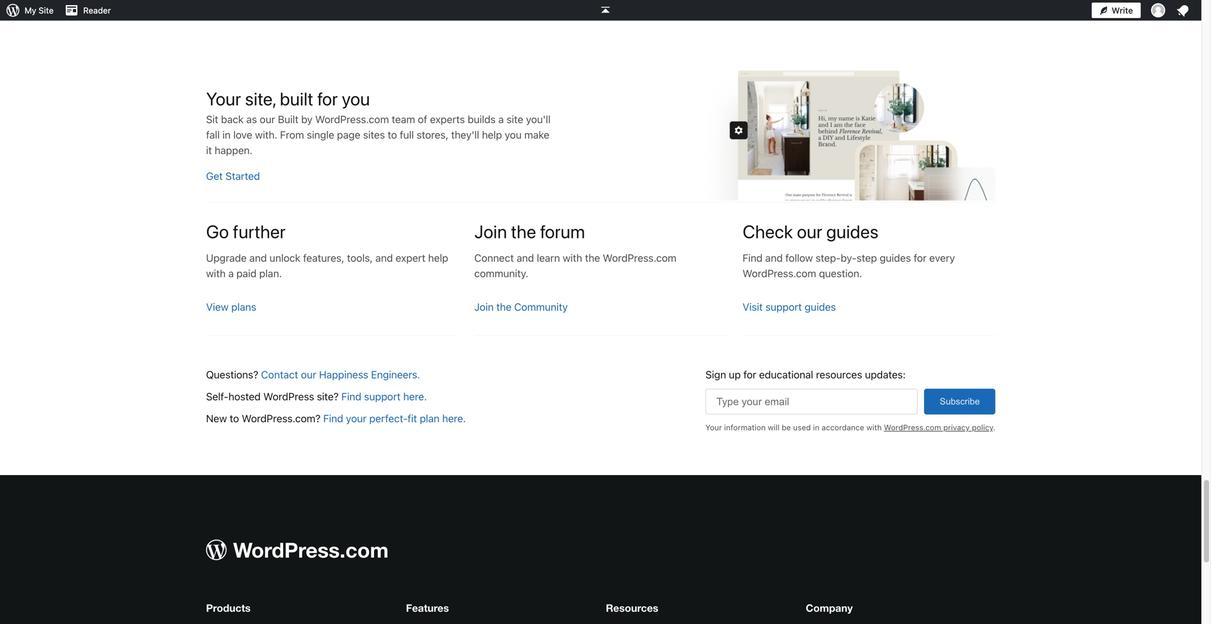 Task type: locate. For each thing, give the bounding box(es) containing it.
guides for check our guides
[[827, 221, 879, 242]]

and right tools,
[[376, 252, 393, 264]]

2 vertical spatial guides
[[805, 301, 836, 313]]

join up connect
[[474, 221, 507, 242]]

to right new
[[230, 413, 239, 425]]

upgrade
[[206, 252, 247, 264]]

2 vertical spatial the
[[497, 301, 512, 313]]

your for site,
[[206, 88, 241, 109]]

0 vertical spatial for
[[317, 88, 338, 109]]

experts
[[430, 113, 465, 126]]

our up self-hosted wordpress site? find support here.
[[301, 369, 316, 381]]

resources
[[606, 602, 659, 614]]

join
[[474, 221, 507, 242], [474, 301, 494, 313]]

join down community.
[[474, 301, 494, 313]]

1 vertical spatial the
[[585, 252, 600, 264]]

guides right step
[[880, 252, 911, 264]]

page
[[337, 129, 361, 141]]

our up follow in the right top of the page
[[797, 221, 823, 242]]

and inside connect and learn with the wordpress.com community.
[[517, 252, 534, 264]]

by-
[[841, 252, 857, 264]]

0 vertical spatial here.
[[403, 391, 427, 403]]

2 vertical spatial our
[[301, 369, 316, 381]]

0 horizontal spatial here.
[[403, 391, 427, 403]]

0 vertical spatial find
[[743, 252, 763, 264]]

in right used
[[813, 423, 820, 432]]

with inside upgrade and unlock features, tools, and expert help with a paid plan.
[[206, 267, 226, 280]]

1 horizontal spatial our
[[301, 369, 316, 381]]

to
[[388, 129, 397, 141], [230, 413, 239, 425]]

the for forum
[[511, 221, 536, 242]]

tools,
[[347, 252, 373, 264]]

guides up by-
[[827, 221, 879, 242]]

my
[[25, 5, 36, 15]]

your
[[206, 88, 241, 109], [706, 423, 722, 432]]

your up back
[[206, 88, 241, 109]]

support
[[766, 301, 802, 313], [364, 391, 401, 403]]

0 horizontal spatial with
[[206, 267, 226, 280]]

1 vertical spatial help
[[428, 252, 448, 264]]

1 vertical spatial guides
[[880, 252, 911, 264]]

view plans link
[[206, 299, 256, 315]]

a left paid
[[228, 267, 234, 280]]

your inside your site, built for you sit back as our built by wordpress.com team of experts builds a site you'll fall in love with. from single page sites to full stores, they'll help you make it happen.
[[206, 88, 241, 109]]

0 vertical spatial our
[[260, 113, 275, 126]]

0 horizontal spatial a
[[228, 267, 234, 280]]

you
[[342, 88, 370, 109], [505, 129, 522, 141]]

you down "site"
[[505, 129, 522, 141]]

1 vertical spatial a
[[228, 267, 234, 280]]

our
[[260, 113, 275, 126], [797, 221, 823, 242], [301, 369, 316, 381]]

0 vertical spatial your
[[206, 88, 241, 109]]

with right accordance
[[867, 423, 882, 432]]

self-hosted wordpress site? find support here.
[[206, 391, 427, 403]]

in right fall
[[223, 129, 231, 141]]

help
[[482, 129, 502, 141], [428, 252, 448, 264]]

support up perfect-
[[364, 391, 401, 403]]

0 vertical spatial guides
[[827, 221, 879, 242]]

join inside join the community link
[[474, 301, 494, 313]]

help inside upgrade and unlock features, tools, and expert help with a paid plan.
[[428, 252, 448, 264]]

in
[[223, 129, 231, 141], [813, 423, 820, 432]]

1 horizontal spatial for
[[744, 369, 757, 381]]

guides inside visit support guides link
[[805, 301, 836, 313]]

the down forum
[[585, 252, 600, 264]]

the
[[511, 221, 536, 242], [585, 252, 600, 264], [497, 301, 512, 313]]

view
[[206, 301, 229, 313]]

4 and from the left
[[766, 252, 783, 264]]

by
[[301, 113, 313, 126]]

1 and from the left
[[249, 252, 267, 264]]

the inside join the community link
[[497, 301, 512, 313]]

help right expert
[[428, 252, 448, 264]]

with.
[[255, 129, 277, 141]]

with down upgrade
[[206, 267, 226, 280]]

plan
[[420, 413, 440, 425]]

your information will be used in accordance with wordpress.com privacy policy .
[[706, 423, 996, 432]]

subscribe button
[[925, 389, 996, 415]]

here.
[[403, 391, 427, 403], [442, 413, 466, 425]]

engineers.
[[371, 369, 420, 381]]

0 horizontal spatial help
[[428, 252, 448, 264]]

0 horizontal spatial our
[[260, 113, 275, 126]]

subscribe
[[940, 397, 980, 407]]

your left information
[[706, 423, 722, 432]]

plans
[[231, 301, 256, 313]]

1 horizontal spatial help
[[482, 129, 502, 141]]

0 vertical spatial support
[[766, 301, 802, 313]]

and
[[249, 252, 267, 264], [376, 252, 393, 264], [517, 252, 534, 264], [766, 252, 783, 264]]

1 horizontal spatial support
[[766, 301, 802, 313]]

wordpress.com
[[315, 113, 389, 126], [603, 252, 677, 264], [743, 267, 817, 280], [884, 423, 942, 432], [233, 538, 389, 563]]

for right up on the bottom right of page
[[744, 369, 757, 381]]

1 vertical spatial join
[[474, 301, 494, 313]]

your
[[346, 413, 367, 425]]

from
[[280, 129, 304, 141]]

find your perfect-fit plan here. link
[[323, 413, 466, 425]]

the down community.
[[497, 301, 512, 313]]

1 vertical spatial your
[[706, 423, 722, 432]]

self-
[[206, 391, 229, 403]]

a left "site"
[[499, 113, 504, 126]]

.
[[993, 423, 996, 432]]

0 vertical spatial you
[[342, 88, 370, 109]]

wordpress.com inside your site, built for you sit back as our built by wordpress.com team of experts builds a site you'll fall in love with. from single page sites to full stores, they'll help you make it happen.
[[315, 113, 389, 126]]

0 vertical spatial with
[[563, 252, 583, 264]]

a inside upgrade and unlock features, tools, and expert help with a paid plan.
[[228, 267, 234, 280]]

0 vertical spatial to
[[388, 129, 397, 141]]

wordpress.com inside find and follow step-by-step guides for every wordpress.com question.
[[743, 267, 817, 280]]

3 and from the left
[[517, 252, 534, 264]]

of
[[418, 113, 427, 126]]

site?
[[317, 391, 339, 403]]

1 horizontal spatial your
[[706, 423, 722, 432]]

0 horizontal spatial in
[[223, 129, 231, 141]]

here. right plan
[[442, 413, 466, 425]]

wordpress.com?
[[242, 413, 321, 425]]

check our guides
[[743, 221, 879, 242]]

for left every
[[914, 252, 927, 264]]

find up "your"
[[342, 391, 362, 403]]

1 join from the top
[[474, 221, 507, 242]]

2 horizontal spatial our
[[797, 221, 823, 242]]

to left full
[[388, 129, 397, 141]]

0 vertical spatial the
[[511, 221, 536, 242]]

wordpress
[[263, 391, 314, 403]]

1 vertical spatial support
[[364, 391, 401, 403]]

Type your email email field
[[706, 389, 918, 415]]

1 horizontal spatial to
[[388, 129, 397, 141]]

connect
[[474, 252, 514, 264]]

visit support guides link
[[743, 299, 836, 315]]

every
[[930, 252, 955, 264]]

0 vertical spatial a
[[499, 113, 504, 126]]

find down site?
[[323, 413, 343, 425]]

hosted
[[229, 391, 261, 403]]

in inside your site, built for you sit back as our built by wordpress.com team of experts builds a site you'll fall in love with. from single page sites to full stores, they'll help you make it happen.
[[223, 129, 231, 141]]

0 vertical spatial join
[[474, 221, 507, 242]]

and up paid
[[249, 252, 267, 264]]

find and follow step-by-step guides for every wordpress.com question.
[[743, 252, 955, 280]]

site
[[39, 5, 54, 15]]

our up with.
[[260, 113, 275, 126]]

with right the learn
[[563, 252, 583, 264]]

1 horizontal spatial in
[[813, 423, 820, 432]]

1 vertical spatial to
[[230, 413, 239, 425]]

find down "check"
[[743, 252, 763, 264]]

check
[[743, 221, 793, 242]]

and left follow in the right top of the page
[[766, 252, 783, 264]]

None search field
[[59, 31, 1105, 70]]

you up page on the left of the page
[[342, 88, 370, 109]]

join the forum
[[474, 221, 585, 242]]

full
[[400, 129, 414, 141]]

upgrade and unlock features, tools, and expert help with a paid plan.
[[206, 252, 448, 280]]

and inside find and follow step-by-step guides for every wordpress.com question.
[[766, 252, 783, 264]]

community
[[514, 301, 568, 313]]

1 vertical spatial with
[[206, 267, 226, 280]]

the left forum
[[511, 221, 536, 242]]

help down builds
[[482, 129, 502, 141]]

my site
[[25, 5, 54, 15]]

new to wordpress.com? find your perfect-fit plan here.
[[206, 413, 466, 425]]

0 horizontal spatial for
[[317, 88, 338, 109]]

our inside your site, built for you sit back as our built by wordpress.com team of experts builds a site you'll fall in love with. from single page sites to full stores, they'll help you make it happen.
[[260, 113, 275, 126]]

guides down question.
[[805, 301, 836, 313]]

policy
[[972, 423, 993, 432]]

0 horizontal spatial your
[[206, 88, 241, 109]]

guides
[[827, 221, 879, 242], [880, 252, 911, 264], [805, 301, 836, 313]]

for right built
[[317, 88, 338, 109]]

1 vertical spatial in
[[813, 423, 820, 432]]

write
[[1112, 5, 1133, 15]]

1 vertical spatial here.
[[442, 413, 466, 425]]

educational
[[759, 369, 814, 381]]

a
[[499, 113, 504, 126], [228, 267, 234, 280]]

get
[[206, 170, 223, 182]]

guides inside find and follow step-by-step guides for every wordpress.com question.
[[880, 252, 911, 264]]

get started link
[[206, 168, 260, 184]]

will
[[768, 423, 780, 432]]

2 horizontal spatial with
[[867, 423, 882, 432]]

1 horizontal spatial with
[[563, 252, 583, 264]]

a inside your site, built for you sit back as our built by wordpress.com team of experts builds a site you'll fall in love with. from single page sites to full stores, they'll help you make it happen.
[[499, 113, 504, 126]]

2 join from the top
[[474, 301, 494, 313]]

1 vertical spatial you
[[505, 129, 522, 141]]

1 horizontal spatial a
[[499, 113, 504, 126]]

contact
[[261, 369, 298, 381]]

support right visit
[[766, 301, 802, 313]]

features,
[[303, 252, 344, 264]]

guides for visit support guides
[[805, 301, 836, 313]]

here. up fit
[[403, 391, 427, 403]]

fall
[[206, 129, 220, 141]]

1 vertical spatial for
[[914, 252, 927, 264]]

2 horizontal spatial for
[[914, 252, 927, 264]]

0 vertical spatial help
[[482, 129, 502, 141]]

your for information
[[706, 423, 722, 432]]

2 vertical spatial for
[[744, 369, 757, 381]]

and left the learn
[[517, 252, 534, 264]]

0 vertical spatial in
[[223, 129, 231, 141]]



Task type: describe. For each thing, give the bounding box(es) containing it.
toolbar navigation
[[0, 0, 1194, 21]]

find support here. link
[[342, 391, 427, 403]]

go further
[[206, 221, 286, 242]]

the inside connect and learn with the wordpress.com community.
[[585, 252, 600, 264]]

plan.
[[259, 267, 282, 280]]

write link
[[1092, 3, 1141, 18]]

started
[[226, 170, 260, 182]]

2 vertical spatial with
[[867, 423, 882, 432]]

make
[[525, 129, 550, 141]]

information
[[724, 423, 766, 432]]

features
[[406, 602, 449, 614]]

join the community link
[[474, 299, 568, 315]]

further
[[233, 221, 286, 242]]

resources
[[816, 369, 863, 381]]

as
[[246, 113, 257, 126]]

forum
[[540, 221, 585, 242]]

reader link
[[59, 0, 116, 21]]

site
[[507, 113, 523, 126]]

expert
[[396, 252, 426, 264]]

your site, built for you sit back as our built by wordpress.com team of experts builds a site you'll fall in love with. from single page sites to full stores, they'll help you make it happen.
[[206, 88, 551, 156]]

visit support guides
[[743, 301, 836, 313]]

up
[[729, 369, 741, 381]]

sites
[[363, 129, 385, 141]]

and for check our guides
[[766, 252, 783, 264]]

wordpress.com privacy policy link
[[884, 423, 993, 432]]

bell image
[[1175, 3, 1186, 14]]

0 horizontal spatial you
[[342, 88, 370, 109]]

privacy
[[944, 423, 970, 432]]

site,
[[245, 88, 276, 109]]

updates:
[[865, 369, 906, 381]]

they'll
[[451, 129, 479, 141]]

2 and from the left
[[376, 252, 393, 264]]

community.
[[474, 267, 529, 280]]

wordpress.com inside connect and learn with the wordpress.com community.
[[603, 252, 677, 264]]

question.
[[819, 267, 863, 280]]

1 vertical spatial find
[[342, 391, 362, 403]]

1 vertical spatial our
[[797, 221, 823, 242]]

to inside your site, built for you sit back as our built by wordpress.com team of experts builds a site you'll fall in love with. from single page sites to full stores, they'll help you make it happen.
[[388, 129, 397, 141]]

step-
[[816, 252, 841, 264]]

1 horizontal spatial here.
[[442, 413, 466, 425]]

top image
[[599, 3, 609, 13]]

paid
[[237, 267, 257, 280]]

and for go further
[[249, 252, 267, 264]]

2 vertical spatial find
[[323, 413, 343, 425]]

with inside connect and learn with the wordpress.com community.
[[563, 252, 583, 264]]

built
[[278, 113, 299, 126]]

team
[[392, 113, 415, 126]]

get started
[[206, 170, 260, 182]]

0 horizontal spatial support
[[364, 391, 401, 403]]

used
[[793, 423, 811, 432]]

follow
[[786, 252, 813, 264]]

love
[[233, 129, 252, 141]]

questions?
[[206, 369, 258, 381]]

sign up for educational resources updates:
[[706, 369, 906, 381]]

products
[[206, 602, 251, 614]]

join the community
[[474, 301, 568, 313]]

my site link
[[0, 0, 59, 21]]

accordance
[[822, 423, 865, 432]]

help inside your site, built for you sit back as our built by wordpress.com team of experts builds a site you'll fall in love with. from single page sites to full stores, they'll help you make it happen.
[[482, 129, 502, 141]]

you'll
[[526, 113, 551, 126]]

step
[[857, 252, 877, 264]]

questions? contact our happiness engineers.
[[206, 369, 420, 381]]

stores,
[[417, 129, 449, 141]]

happiness
[[319, 369, 368, 381]]

visit
[[743, 301, 763, 313]]

company
[[806, 602, 853, 614]]

contact our happiness engineers. link
[[261, 369, 420, 381]]

connect and learn with the wordpress.com community.
[[474, 252, 677, 280]]

sign
[[706, 369, 726, 381]]

and for join the forum
[[517, 252, 534, 264]]

reader
[[83, 5, 111, 15]]

wordpress.com image
[[206, 540, 227, 561]]

builds
[[468, 113, 496, 126]]

join for join the community
[[474, 301, 494, 313]]

view plans
[[206, 301, 256, 313]]

1 horizontal spatial you
[[505, 129, 522, 141]]

single
[[307, 129, 334, 141]]

perfect-
[[369, 413, 408, 425]]

be
[[782, 423, 791, 432]]

unlock
[[270, 252, 301, 264]]

fit
[[408, 413, 417, 425]]

it
[[206, 144, 212, 156]]

for inside find and follow step-by-step guides for every wordpress.com question.
[[914, 252, 927, 264]]

join for join the forum
[[474, 221, 507, 242]]

learn
[[537, 252, 560, 264]]

sit
[[206, 113, 218, 126]]

built
[[280, 88, 313, 109]]

the for community
[[497, 301, 512, 313]]

for inside your site, built for you sit back as our built by wordpress.com team of experts builds a site you'll fall in love with. from single page sites to full stores, they'll help you make it happen.
[[317, 88, 338, 109]]

find inside find and follow step-by-step guides for every wordpress.com question.
[[743, 252, 763, 264]]

0 horizontal spatial to
[[230, 413, 239, 425]]

new
[[206, 413, 227, 425]]

back
[[221, 113, 244, 126]]

go
[[206, 221, 229, 242]]



Task type: vqa. For each thing, say whether or not it's contained in the screenshot.
here. to the bottom
yes



